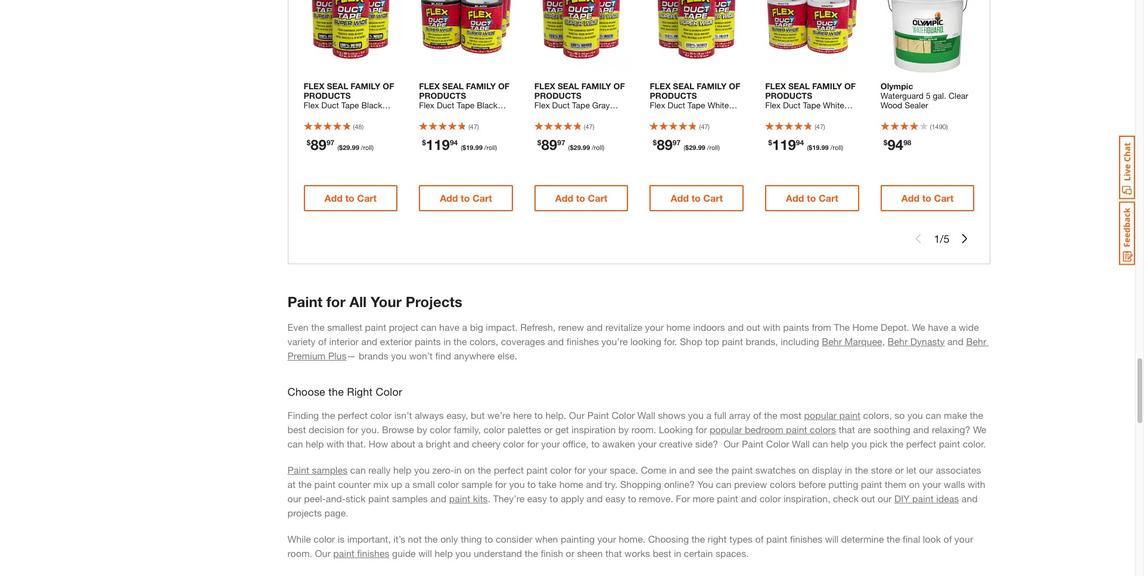 Task type: vqa. For each thing, say whether or not it's contained in the screenshot.
leftmost (2-
no



Task type: describe. For each thing, give the bounding box(es) containing it.
(3- for gray
[[577, 109, 587, 120]]

47 for flex duct tape gray 7.50" x 20' (3-pack)
[[586, 123, 593, 130]]

in up sample
[[454, 465, 462, 476]]

for up side?
[[696, 424, 707, 435]]

1 vertical spatial color
[[612, 410, 635, 421]]

coverages
[[501, 336, 545, 347]]

29 for black
[[343, 143, 350, 151]]

soothing
[[874, 424, 911, 435]]

products for flex duct tape white 4.60" x 20' (6-pack)
[[765, 90, 812, 100]]

. for flex duct tape black 7.50" x 20' (3-pack)
[[350, 143, 352, 151]]

family for flex duct tape black 4.60" x 20' (6-pack)
[[466, 81, 496, 91]]

wall inside that are soothing and relaxing? we can help with that. how about a bright and cheery color for your office, to awaken your creative side?  our paint color wall can help you pick the perfect paint color.
[[792, 438, 810, 450]]

to inside can really help you zero-in on the perfect paint color for your space. come in and see the paint swatches on display in the store or let our associates at the paint counter mix up a small color sample for you to take home and try. shopping online? you can preview colors before putting paint them on your walls with our peel-and-stick paint samples and
[[527, 479, 536, 490]]

flex seal family of products flex duct tape white 4.60" x 20' (6-pack)
[[765, 81, 856, 120]]

(6- for black
[[462, 109, 472, 120]]

for down "office,"
[[574, 465, 586, 476]]

behr marquee link
[[822, 336, 882, 347]]

colors, inside even the smallest paint project can have a big impact. refresh, renew and revitalize your home indoors and out with paints from the home depot. we have a wide variety of interior and exterior paints in the colors, coverages and finishes you're looking for. shop top paint brands, including
[[470, 336, 498, 347]]

color down we're
[[484, 424, 505, 435]]

. down sample
[[488, 493, 491, 505]]

paint up the take
[[527, 465, 548, 476]]

more
[[693, 493, 715, 505]]

(3- for black
[[346, 109, 356, 120]]

diy paint ideas link
[[895, 493, 959, 505]]

marquee
[[845, 336, 882, 347]]

in down "choosing"
[[674, 548, 681, 559]]

can up counter
[[350, 465, 366, 476]]

depot.
[[881, 322, 910, 333]]

paint inside that are soothing and relaxing? we can help with that. how about a bright and cheery color for your office, to awaken your creative side?  our paint color wall can help you pick the perfect paint color.
[[742, 438, 764, 450]]

of right look
[[944, 534, 952, 545]]

flex for flex seal family of products flex duct tape gray 7.50" x 20' (3-pack)
[[535, 81, 555, 91]]

our inside that are soothing and relaxing? we can help with that. how about a bright and cheery color for your office, to awaken your creative side?  our paint color wall can help you pick the perfect paint color.
[[724, 438, 739, 450]]

for up they're
[[495, 479, 507, 490]]

your up the try.
[[589, 465, 607, 476]]

a inside can really help you zero-in on the perfect paint color for your space. come in and see the paint swatches on display in the store or let our associates at the paint counter mix up a small color sample for you to take home and try. shopping online? you can preview colors before putting paint them on your walls with our peel-and-stick paint samples and
[[405, 479, 410, 490]]

spaces.
[[716, 548, 749, 559]]

to inside while color is important, it's not the only thing to consider when painting your home. choosing the right types of paint finishes will determine the final look of your room. our
[[485, 534, 493, 545]]

paint for all your projects
[[288, 294, 462, 310]]

paint samples link
[[288, 465, 348, 476]]

flex for flex duct tape black 4.60" x 20' (6-pack)
[[419, 100, 435, 110]]

7.50" for flex duct tape black 7.50" x 20' (3-pack)
[[304, 109, 323, 120]]

black for 89
[[361, 100, 382, 110]]

( 47 ) for flex duct tape white 4.60" x 20' (6-pack)
[[815, 123, 825, 130]]

$ 89 97 ( $ 29 . 99 /roll ) for white
[[653, 136, 720, 153]]

family for flex duct tape white 4.60" x 20' (6-pack)
[[812, 81, 842, 91]]

89 for flex seal family of products flex duct tape white 7.50" x 20' (3-pack)
[[657, 136, 673, 153]]

family for flex duct tape white 7.50" x 20' (3-pack)
[[697, 81, 727, 91]]

bright
[[426, 438, 451, 450]]

and right 'indoors'
[[728, 322, 744, 333]]

come
[[641, 465, 667, 476]]

paint right more
[[717, 493, 738, 505]]

. for flex duct tape black 4.60" x 20' (6-pack)
[[474, 143, 475, 151]]

the inside that are soothing and relaxing? we can help with that. how about a bright and cheery color for your office, to awaken your creative side?  our paint color wall can help you pick the perfect paint color.
[[890, 438, 904, 450]]

popular bedroom paint colors link
[[710, 424, 836, 435]]

119 for flex seal family of products flex duct tape black 4.60" x 20' (6-pack)
[[426, 136, 450, 153]]

1 easy from the left
[[527, 493, 547, 505]]

0 horizontal spatial our
[[288, 493, 302, 505]]

1 have from the left
[[439, 322, 460, 333]]

. for flex duct tape white 7.50" x 20' (3-pack)
[[696, 143, 698, 151]]

your down get
[[541, 438, 560, 450]]

make
[[944, 410, 967, 421]]

including
[[781, 336, 819, 347]]

understand
[[474, 548, 522, 559]]

family for flex duct tape black 7.50" x 20' (3-pack)
[[351, 81, 380, 91]]

0 horizontal spatial will
[[418, 548, 432, 559]]

add to cart button for flex duct tape gray 7.50" x 20' (3-pack)
[[535, 185, 628, 211]]

paint down paint samples link
[[314, 479, 336, 490]]

$ 119 94 ( $ 19 . 99 /roll ) for black
[[422, 136, 497, 153]]

and down "wide"
[[948, 336, 964, 347]]

47 for flex duct tape white 4.60" x 20' (6-pack)
[[816, 123, 824, 130]]

97 for flex seal family of products flex duct tape white 7.50" x 20' (3-pack)
[[673, 138, 681, 147]]

not
[[408, 534, 422, 545]]

can inside even the smallest paint project can have a big impact. refresh, renew and revitalize your home indoors and out with paints from the home depot. we have a wide variety of interior and exterior paints in the colors, coverages and finishes you're looking for. shop top paint brands, including
[[421, 322, 437, 333]]

you.
[[361, 424, 379, 435]]

(6- for white
[[808, 109, 818, 120]]

of for flex seal family of products flex duct tape gray 7.50" x 20' (3-pack)
[[614, 81, 625, 91]]

at
[[288, 479, 296, 490]]

that.
[[347, 438, 366, 450]]

the left the final
[[887, 534, 900, 545]]

always
[[415, 410, 444, 421]]

color up bright
[[430, 424, 451, 435]]

samples inside can really help you zero-in on the perfect paint color for your space. come in and see the paint swatches on display in the store or let our associates at the paint counter mix up a small color sample for you to take home and try. shopping online? you can preview colors before putting paint them on your walls with our peel-and-stick paint samples and
[[392, 493, 428, 505]]

color up you.
[[370, 410, 392, 421]]

x for flex seal family of products flex duct tape white 4.60" x 20' (6-pack)
[[787, 109, 792, 120]]

the right even
[[311, 322, 325, 333]]

the left finish
[[525, 548, 538, 559]]

cart for waterguard 5 gal. clear wood sealer
[[934, 192, 954, 204]]

pack) for flex duct tape black 4.60" x 20' (6-pack)
[[472, 109, 493, 120]]

paint down is
[[333, 548, 355, 559]]

you down exterior
[[391, 350, 407, 362]]

can down finding in the bottom of the page
[[288, 438, 303, 450]]

can inside colors, so you can make the best decision for you. browse by color family, color palettes or get inspiration by room. looking for
[[926, 410, 941, 421]]

page.
[[324, 508, 349, 519]]

find
[[435, 350, 451, 362]]

colors, so you can make the best decision for you. browse by color family, color palettes or get inspiration by room. looking for
[[288, 410, 986, 435]]

and down preview
[[741, 493, 757, 505]]

anywhere
[[454, 350, 495, 362]]

94 for flex seal family of products flex duct tape white 4.60" x 20' (6-pack)
[[796, 138, 804, 147]]

project
[[389, 322, 418, 333]]

add to cart for flex duct tape white 7.50" x 20' (3-pack)
[[671, 192, 723, 204]]

add to cart button for flex duct tape white 4.60" x 20' (6-pack)
[[765, 185, 859, 211]]

20' for flex duct tape black 4.60" x 20' (6-pack)
[[448, 109, 459, 120]]

for
[[676, 493, 690, 505]]

color inside while color is important, it's not the only thing to consider when painting your home. choosing the right types of paint finishes will determine the final look of your room. our
[[314, 534, 335, 545]]

or inside can really help you zero-in on the perfect paint color for your space. come in and see the paint swatches on display in the store or let our associates at the paint counter mix up a small color sample for you to take home and try. shopping online? you can preview colors before putting paint them on your walls with our peel-and-stick paint samples and
[[895, 465, 904, 476]]

48
[[355, 123, 362, 130]]

paint up exterior
[[365, 322, 386, 333]]

paint down the "mix" on the bottom left of page
[[368, 493, 389, 505]]

cart for flex duct tape black 4.60" x 20' (6-pack)
[[473, 192, 492, 204]]

black for 119
[[477, 100, 498, 110]]

$ 119 94 ( $ 19 . 99 /roll ) for white
[[768, 136, 843, 153]]

walls
[[944, 479, 965, 490]]

a left full
[[707, 410, 712, 421]]

in up online? at right bottom
[[669, 465, 677, 476]]

0 horizontal spatial popular
[[710, 424, 742, 435]]

29 for white
[[689, 143, 696, 151]]

the up sample
[[478, 465, 491, 476]]

bedroom
[[745, 424, 784, 435]]

most
[[780, 410, 802, 421]]

x for flex seal family of products flex duct tape black 7.50" x 20' (3-pack)
[[326, 109, 330, 120]]

2 by from the left
[[619, 424, 629, 435]]

1 horizontal spatial popular
[[804, 410, 837, 421]]

popular bedroom paint colors
[[710, 424, 836, 435]]

99 for flex duct tape black 7.50" x 20' (3-pack)
[[352, 143, 359, 151]]

you up they're
[[509, 479, 525, 490]]

29 for gray
[[574, 143, 581, 151]]

flex duct tape white 4.60" x 20' (6-pack) image
[[759, 0, 865, 72]]

room. inside colors, so you can make the best decision for you. browse by color family, color palettes or get inspiration by room. looking for
[[632, 424, 656, 435]]

our inside while color is important, it's not the only thing to consider when painting your home. choosing the right types of paint finishes will determine the final look of your room. our
[[315, 548, 331, 559]]

$ 94 98
[[884, 136, 912, 153]]

the up decision
[[322, 410, 335, 421]]

the left store in the bottom of the page
[[855, 465, 869, 476]]

from
[[812, 322, 831, 333]]

and down family, at the left of the page
[[453, 438, 469, 450]]

you down thing
[[456, 548, 471, 559]]

flex for flex duct tape gray 7.50" x 20' (3-pack)
[[535, 100, 550, 110]]

flex for flex seal family of products flex duct tape white 7.50" x 20' (3-pack)
[[650, 81, 671, 91]]

of for flex seal family of products flex duct tape white 4.60" x 20' (6-pack)
[[844, 81, 856, 91]]

of for flex seal family of products flex duct tape white 7.50" x 20' (3-pack)
[[729, 81, 741, 91]]

2 behr from the left
[[888, 336, 908, 347]]

your down colors, so you can make the best decision for you. browse by color family, color palettes or get inspiration by room. looking for
[[638, 438, 657, 450]]

for left all at the left of the page
[[326, 294, 346, 310]]

brands,
[[746, 336, 778, 347]]

small
[[413, 479, 435, 490]]

—
[[347, 350, 356, 362]]

types
[[730, 534, 753, 545]]

room. inside while color is important, it's not the only thing to consider when painting your home. choosing the right types of paint finishes will determine the final look of your room. our
[[288, 548, 312, 559]]

best inside colors, so you can make the best decision for you. browse by color family, color palettes or get inspiration by room. looking for
[[288, 424, 306, 435]]

waterguard 5 gal. clear wood sealer image
[[875, 0, 981, 72]]

tape for flex duct tape white 4.60" x 20' (6-pack)
[[803, 100, 821, 110]]

0 horizontal spatial that
[[606, 548, 622, 559]]

paint up are
[[840, 410, 861, 421]]

pick
[[870, 438, 888, 450]]

the
[[834, 322, 850, 333]]

help down decision
[[306, 438, 324, 450]]

( 47 ) for flex duct tape gray 7.50" x 20' (3-pack)
[[584, 123, 594, 130]]

sealer
[[905, 100, 928, 110]]

0 vertical spatial our
[[569, 410, 585, 421]]

a left big
[[462, 322, 467, 333]]

of for flex seal family of products flex duct tape black 4.60" x 20' (6-pack)
[[498, 81, 510, 91]]

of inside even the smallest paint project can have a big impact. refresh, renew and revitalize your home indoors and out with paints from the home depot. we have a wide variety of interior and exterior paints in the colors, coverages and finishes you're looking for. shop top paint brands, including
[[318, 336, 327, 347]]

take
[[539, 479, 557, 490]]

behr for behr premium plus
[[966, 336, 987, 347]]

119 for flex seal family of products flex duct tape white 4.60" x 20' (6-pack)
[[772, 136, 796, 153]]

flex seal family of products flex duct tape black 4.60" x 20' (6-pack)
[[419, 81, 510, 120]]

paint up preview
[[732, 465, 753, 476]]

your
[[371, 294, 402, 310]]

1 horizontal spatial paints
[[783, 322, 809, 333]]

pack) for flex duct tape black 7.50" x 20' (3-pack)
[[356, 109, 377, 120]]

and inside and projects page.
[[962, 493, 978, 505]]

and up online? at right bottom
[[679, 465, 695, 476]]

interior
[[329, 336, 359, 347]]

or inside colors, so you can make the best decision for you. browse by color family, color palettes or get inspiration by room. looking for
[[544, 424, 553, 435]]

(3- for white
[[693, 109, 703, 120]]

and down renew
[[548, 336, 564, 347]]

$ 89 97 ( $ 29 . 99 /roll ) for black
[[307, 136, 374, 153]]

thing
[[461, 534, 482, 545]]

color inside that are soothing and relaxing? we can help with that. how about a bright and cheery color for your office, to awaken your creative side?  our paint color wall can help you pick the perfect paint color.
[[503, 438, 525, 450]]

can up display
[[813, 438, 828, 450]]

/roll for flex duct tape white 7.50" x 20' (3-pack)
[[707, 143, 718, 151]]

that are soothing and relaxing? we can help with that. how about a bright and cheery color for your office, to awaken your creative side?  our paint color wall can help you pick the perfect paint color.
[[288, 424, 989, 450]]

but
[[471, 410, 485, 421]]

top
[[705, 336, 719, 347]]

in inside even the smallest paint project can have a big impact. refresh, renew and revitalize your home indoors and out with paints from the home depot. we have a wide variety of interior and exterior paints in the colors, coverages and finishes you're looking for. shop top paint brands, including
[[444, 336, 451, 347]]

flex for flex seal family of products flex duct tape black 7.50" x 20' (3-pack)
[[304, 81, 325, 91]]

browse
[[382, 424, 414, 435]]

paint up even
[[288, 294, 323, 310]]

0 horizontal spatial wall
[[638, 410, 655, 421]]

2 horizontal spatial 94
[[888, 136, 904, 153]]

space.
[[610, 465, 638, 476]]

get
[[555, 424, 569, 435]]

isn't
[[394, 410, 412, 421]]

add for waterguard 5 gal. clear wood sealer
[[902, 192, 920, 204]]

paint inside while color is important, it's not the only thing to consider when painting your home. choosing the right types of paint finishes will determine the final look of your room. our
[[766, 534, 788, 545]]

duct for flex duct tape gray 7.50" x 20' (3-pack)
[[552, 100, 570, 110]]

add to cart button for flex duct tape black 4.60" x 20' (6-pack)
[[419, 185, 513, 211]]

cheery
[[472, 438, 501, 450]]

,
[[882, 336, 885, 347]]

behr dynasty link
[[888, 336, 945, 347]]

before
[[799, 479, 826, 490]]

your up diy paint ideas 'link'
[[923, 479, 941, 490]]

of right types
[[755, 534, 764, 545]]

the left right
[[328, 385, 344, 398]]

duct for flex duct tape white 7.50" x 20' (3-pack)
[[668, 100, 685, 110]]

office,
[[563, 438, 589, 450]]

a left "wide"
[[951, 322, 956, 333]]

looking
[[659, 424, 693, 435]]

color down zero-
[[438, 479, 459, 490]]

the right see
[[716, 465, 729, 476]]

right
[[347, 385, 373, 398]]

add for flex duct tape white 7.50" x 20' (3-pack)
[[671, 192, 689, 204]]

paint kits . they're easy to apply and easy to remove. for more paint and color inspiration, check out our diy paint ideas
[[449, 493, 959, 505]]

tape for flex duct tape black 7.50" x 20' (3-pack)
[[341, 100, 359, 110]]

seal for flex seal family of products flex duct tape black 7.50" x 20' (3-pack)
[[327, 81, 348, 91]]

help.
[[546, 410, 566, 421]]

help up display
[[831, 438, 849, 450]]

and right apply at the bottom
[[587, 493, 603, 505]]

live chat image
[[1119, 136, 1135, 200]]

the right not
[[424, 534, 438, 545]]

paint up the inspiration
[[587, 410, 609, 421]]

with inside can really help you zero-in on the perfect paint color for your space. come in and see the paint swatches on display in the store or let our associates at the paint counter mix up a small color sample for you to take home and try. shopping online? you can preview colors before putting paint them on your walls with our peel-and-stick paint samples and
[[968, 479, 986, 490]]

with inside even the smallest paint project can have a big impact. refresh, renew and revitalize your home indoors and out with paints from the home depot. we have a wide variety of interior and exterior paints in the colors, coverages and finishes you're looking for. shop top paint brands, including
[[763, 322, 781, 333]]

side?
[[695, 438, 718, 450]]

1 by from the left
[[417, 424, 427, 435]]

you up small
[[414, 465, 430, 476]]

add to cart for waterguard 5 gal. clear wood sealer
[[902, 192, 954, 204]]

finding
[[288, 410, 319, 421]]

0 horizontal spatial on
[[464, 465, 475, 476]]

4.60" for flex duct tape white 4.60" x 20' (6-pack)
[[765, 109, 785, 120]]

color inside that are soothing and relaxing? we can help with that. how about a bright and cheery color for your office, to awaken your creative side?  our paint color wall can help you pick the perfect paint color.
[[766, 438, 790, 450]]

wide
[[959, 322, 979, 333]]

2 easy from the left
[[606, 493, 625, 505]]

paint down store in the bottom of the page
[[861, 479, 882, 490]]

the right at
[[298, 479, 312, 490]]

putting
[[829, 479, 858, 490]]

your up sheen
[[598, 534, 616, 545]]

paint up at
[[288, 465, 309, 476]]

2 horizontal spatial our
[[919, 465, 933, 476]]

add to cart for flex duct tape black 7.50" x 20' (3-pack)
[[325, 192, 377, 204]]

( 48 )
[[353, 123, 364, 130]]

for up that.
[[347, 424, 359, 435]]

89 for flex seal family of products flex duct tape black 7.50" x 20' (3-pack)
[[311, 136, 327, 153]]

can right you
[[716, 479, 732, 490]]

colors, inside colors, so you can make the best decision for you. browse by color family, color palettes or get inspiration by room. looking for
[[863, 410, 892, 421]]

zero-
[[432, 465, 454, 476]]

help down the only
[[435, 548, 453, 559]]

display
[[812, 465, 842, 476]]

94 for flex seal family of products flex duct tape black 4.60" x 20' (6-pack)
[[450, 138, 458, 147]]

store
[[871, 465, 893, 476]]

mix
[[373, 479, 389, 490]]

shows
[[658, 410, 686, 421]]

final
[[903, 534, 920, 545]]

89 for flex seal family of products flex duct tape gray 7.50" x 20' (3-pack)
[[541, 136, 557, 153]]

next slide image
[[960, 234, 970, 244]]

paint right diy
[[913, 493, 934, 505]]

2 have from the left
[[928, 322, 949, 333]]

full
[[714, 410, 727, 421]]

0 horizontal spatial samples
[[312, 465, 348, 476]]

premium
[[288, 350, 326, 362]]

1 horizontal spatial or
[[566, 548, 575, 559]]

add to cart for flex duct tape white 4.60" x 20' (6-pack)
[[786, 192, 838, 204]]

kits
[[473, 493, 488, 505]]

19 for black
[[466, 143, 474, 151]]

0 horizontal spatial paints
[[415, 336, 441, 347]]

in up putting
[[845, 465, 852, 476]]

and right 'soothing'
[[913, 424, 929, 435]]

easy,
[[447, 410, 468, 421]]

you're
[[602, 336, 628, 347]]

home
[[853, 322, 878, 333]]

0 horizontal spatial perfect
[[338, 410, 368, 421]]

a inside that are soothing and relaxing? we can help with that. how about a bright and cheery color for your office, to awaken your creative side?  our paint color wall can help you pick the perfect paint color.
[[418, 438, 423, 450]]

0 vertical spatial color
[[376, 385, 402, 398]]

peel-
[[304, 493, 326, 505]]

we inside that are soothing and relaxing? we can help with that. how about a bright and cheery color for your office, to awaken your creative side?  our paint color wall can help you pick the perfect paint color.
[[973, 424, 987, 435]]

how
[[369, 438, 388, 450]]

behr for behr marquee , behr dynasty and
[[822, 336, 842, 347]]



Task type: locate. For each thing, give the bounding box(es) containing it.
the inside colors, so you can make the best decision for you. browse by color family, color palettes or get inspiration by room. looking for
[[970, 410, 983, 421]]

behr down the
[[822, 336, 842, 347]]

1 horizontal spatial we
[[973, 424, 987, 435]]

else.
[[498, 350, 517, 362]]

and right renew
[[587, 322, 603, 333]]

2 horizontal spatial finishes
[[790, 534, 823, 545]]

our left paint finishes link
[[315, 548, 331, 559]]

family inside flex seal family of products flex duct tape gray 7.50" x 20' (3-pack)
[[581, 81, 611, 91]]

2 horizontal spatial with
[[968, 479, 986, 490]]

palettes
[[508, 424, 542, 435]]

97 down flex seal family of products flex duct tape gray 7.50" x 20' (3-pack)
[[557, 138, 565, 147]]

seal for flex seal family of products flex duct tape black 4.60" x 20' (6-pack)
[[442, 81, 464, 91]]

2 vertical spatial or
[[566, 548, 575, 559]]

we inside even the smallest paint project can have a big impact. refresh, renew and revitalize your home indoors and out with paints from the home depot. we have a wide variety of interior and exterior paints in the colors, coverages and finishes you're looking for. shop top paint brands, including
[[912, 322, 926, 333]]

x inside flex seal family of products flex duct tape white 4.60" x 20' (6-pack)
[[787, 109, 792, 120]]

to inside that are soothing and relaxing? we can help with that. how about a bright and cheery color for your office, to awaken your creative side?  our paint color wall can help you pick the perfect paint color.
[[591, 438, 600, 450]]

flex duct tape black 4.60" x 20' (6-pack) image
[[413, 0, 519, 72]]

the up popular bedroom paint colors at the bottom of the page
[[764, 410, 778, 421]]

counter
[[338, 479, 371, 490]]

seal inside the flex seal family of products flex duct tape black 7.50" x 20' (3-pack)
[[327, 81, 348, 91]]

5 family from the left
[[812, 81, 842, 91]]

variety
[[288, 336, 316, 347]]

89 down flex seal family of products flex duct tape gray 7.50" x 20' (3-pack)
[[541, 136, 557, 153]]

pack) inside the flex seal family of products flex duct tape black 7.50" x 20' (3-pack)
[[356, 109, 377, 120]]

1 cart from the left
[[357, 192, 377, 204]]

room. down while
[[288, 548, 312, 559]]

1 vertical spatial home
[[559, 479, 583, 490]]

the up anywhere
[[454, 336, 467, 347]]

5 add to cart button from the left
[[765, 185, 859, 211]]

for inside that are soothing and relaxing? we can help with that. how about a bright and cheery color for your office, to awaken your creative side?  our paint color wall can help you pick the perfect paint color.
[[527, 438, 539, 450]]

1 (6- from the left
[[462, 109, 472, 120]]

that inside that are soothing and relaxing? we can help with that. how about a bright and cheery color for your office, to awaken your creative side?  our paint color wall can help you pick the perfect paint color.
[[839, 424, 855, 435]]

( 47 )
[[469, 123, 479, 130], [584, 123, 594, 130], [699, 123, 710, 130], [815, 123, 825, 130]]

1 19 from the left
[[466, 143, 474, 151]]

family inside the flex seal family of products flex duct tape black 7.50" x 20' (3-pack)
[[351, 81, 380, 91]]

4 family from the left
[[697, 81, 727, 91]]

color down preview
[[760, 493, 781, 505]]

paint left kits
[[449, 493, 470, 505]]

tape for flex duct tape white 7.50" x 20' (3-pack)
[[688, 100, 705, 110]]

pack) inside flex seal family of products flex duct tape black 4.60" x 20' (6-pack)
[[472, 109, 493, 120]]

about
[[391, 438, 415, 450]]

with up brands,
[[763, 322, 781, 333]]

3 97 from the left
[[673, 138, 681, 147]]

that down home.
[[606, 548, 622, 559]]

even the smallest paint project can have a big impact. refresh, renew and revitalize your home indoors and out with paints from the home depot. we have a wide variety of interior and exterior paints in the colors, coverages and finishes you're looking for. shop top paint brands, including
[[288, 322, 982, 347]]

flex inside flex seal family of products flex duct tape black 4.60" x 20' (6-pack)
[[419, 81, 440, 91]]

2 horizontal spatial 29
[[689, 143, 696, 151]]

1 vertical spatial wall
[[792, 438, 810, 450]]

99 for flex duct tape gray 7.50" x 20' (3-pack)
[[583, 143, 590, 151]]

room.
[[632, 424, 656, 435], [288, 548, 312, 559]]

4 products from the left
[[650, 90, 697, 100]]

$ 89 97 ( $ 29 . 99 /roll ) for gray
[[537, 136, 605, 153]]

flex seal family of products flex duct tape gray 7.50" x 20' (3-pack)
[[535, 81, 625, 120]]

3 add from the left
[[555, 192, 574, 204]]

1 horizontal spatial (3-
[[577, 109, 587, 120]]

tape inside the flex seal family of products flex duct tape black 7.50" x 20' (3-pack)
[[341, 100, 359, 110]]

tape for flex duct tape gray 7.50" x 20' (3-pack)
[[572, 100, 590, 110]]

1 7.50" from the left
[[304, 109, 323, 120]]

2 horizontal spatial behr
[[966, 336, 987, 347]]

wall down most
[[792, 438, 810, 450]]

colors, down big
[[470, 336, 498, 347]]

3 99 from the left
[[583, 143, 590, 151]]

. down flex seal family of products flex duct tape black 4.60" x 20' (6-pack) at top
[[474, 143, 475, 151]]

0 horizontal spatial finishes
[[357, 548, 390, 559]]

our right let
[[919, 465, 933, 476]]

7.50" inside flex seal family of products flex duct tape gray 7.50" x 20' (3-pack)
[[535, 109, 554, 120]]

indoors
[[693, 322, 725, 333]]

. down the flex seal family of products flex duct tape black 7.50" x 20' (3-pack)
[[350, 143, 352, 151]]

feedback link image
[[1119, 201, 1135, 266]]

big
[[470, 322, 483, 333]]

0 horizontal spatial $ 89 97 ( $ 29 . 99 /roll )
[[307, 136, 374, 153]]

1 47 from the left
[[470, 123, 477, 130]]

products inside the flex seal family of products flex duct tape black 7.50" x 20' (3-pack)
[[304, 90, 351, 100]]

2 of from the left
[[498, 81, 510, 91]]

products for flex duct tape black 4.60" x 20' (6-pack)
[[419, 90, 466, 100]]

— brands you won't find anywhere else.
[[347, 350, 517, 362]]

choosing
[[648, 534, 689, 545]]

flex duct tape gray 7.50" x 20' (3-pack) image
[[529, 0, 634, 72]]

97 for flex seal family of products flex duct tape gray 7.50" x 20' (3-pack)
[[557, 138, 565, 147]]

color left is
[[314, 534, 335, 545]]

samples down up
[[392, 493, 428, 505]]

color up that are soothing and relaxing? we can help with that. how about a bright and cheery color for your office, to awaken your creative side?  our paint color wall can help you pick the perfect paint color.
[[612, 410, 635, 421]]

5 duct from the left
[[783, 100, 801, 110]]

perfect inside can really help you zero-in on the perfect paint color for your space. come in and see the paint swatches on display in the store or let our associates at the paint counter mix up a small color sample for you to take home and try. shopping online? you can preview colors before putting paint them on your walls with our peel-and-stick paint samples and
[[494, 465, 524, 476]]

it's
[[394, 534, 405, 545]]

1 horizontal spatial home
[[667, 322, 691, 333]]

decision
[[309, 424, 344, 435]]

color up the take
[[550, 465, 572, 476]]

89 down the flex seal family of products flex duct tape black 7.50" x 20' (3-pack)
[[311, 136, 327, 153]]

1 $ 119 94 ( $ 19 . 99 /roll ) from the left
[[422, 136, 497, 153]]

97
[[327, 138, 335, 147], [557, 138, 565, 147], [673, 138, 681, 147]]

5 x from the left
[[787, 109, 792, 120]]

or down painting
[[566, 548, 575, 559]]

2 /roll from the left
[[484, 143, 495, 151]]

family for flex duct tape gray 7.50" x 20' (3-pack)
[[581, 81, 611, 91]]

1 vertical spatial 5
[[944, 232, 950, 245]]

/roll down flex seal family of products flex duct tape white 7.50" x 20' (3-pack)
[[707, 143, 718, 151]]

perfect inside that are soothing and relaxing? we can help with that. how about a bright and cheery color for your office, to awaken your creative side?  our paint color wall can help you pick the perfect paint color.
[[906, 438, 936, 450]]

flex inside the flex seal family of products flex duct tape black 7.50" x 20' (3-pack)
[[304, 100, 319, 110]]

0 vertical spatial colors,
[[470, 336, 498, 347]]

(3- inside flex seal family of products flex duct tape white 7.50" x 20' (3-pack)
[[693, 109, 703, 120]]

family inside flex seal family of products flex duct tape white 4.60" x 20' (6-pack)
[[812, 81, 842, 91]]

0 vertical spatial out
[[747, 322, 760, 333]]

20' inside flex seal family of products flex duct tape black 4.60" x 20' (6-pack)
[[448, 109, 459, 120]]

4 cart from the left
[[703, 192, 723, 204]]

or left get
[[544, 424, 553, 435]]

room. up awaken at bottom right
[[632, 424, 656, 435]]

tape
[[341, 100, 359, 110], [457, 100, 475, 110], [572, 100, 590, 110], [688, 100, 705, 110], [803, 100, 821, 110]]

. for flex duct tape gray 7.50" x 20' (3-pack)
[[581, 143, 583, 151]]

1 97 from the left
[[327, 138, 335, 147]]

of inside flex seal family of products flex duct tape black 4.60" x 20' (6-pack)
[[498, 81, 510, 91]]

popular right most
[[804, 410, 837, 421]]

duct inside the flex seal family of products flex duct tape black 7.50" x 20' (3-pack)
[[321, 100, 339, 110]]

best down "choosing"
[[653, 548, 671, 559]]

products inside flex seal family of products flex duct tape white 7.50" x 20' (3-pack)
[[650, 90, 697, 100]]

1 white from the left
[[708, 100, 729, 110]]

0 vertical spatial or
[[544, 424, 553, 435]]

20' for flex duct tape gray 7.50" x 20' (3-pack)
[[563, 109, 575, 120]]

/roll down ( 48 )
[[361, 143, 372, 151]]

family up gray
[[581, 81, 611, 91]]

finishes inside even the smallest paint project can have a big impact. refresh, renew and revitalize your home indoors and out with paints from the home depot. we have a wide variety of interior and exterior paints in the colors, coverages and finishes you're looking for. shop top paint brands, including
[[567, 336, 599, 347]]

3 flex from the left
[[535, 100, 550, 110]]

and down 'walls' on the right bottom
[[962, 493, 978, 505]]

our right side?
[[724, 438, 739, 450]]

flex inside flex seal family of products flex duct tape gray 7.50" x 20' (3-pack)
[[535, 81, 555, 91]]

products for flex duct tape white 7.50" x 20' (3-pack)
[[650, 90, 697, 100]]

1 vertical spatial samples
[[392, 493, 428, 505]]

flex duct tape black 7.50" x 20' (3-pack) image
[[298, 0, 404, 72]]

can right project
[[421, 322, 437, 333]]

/
[[940, 232, 944, 245]]

3 cart from the left
[[588, 192, 608, 204]]

and left the try.
[[586, 479, 602, 490]]

1 seal from the left
[[327, 81, 348, 91]]

4 47 from the left
[[816, 123, 824, 130]]

0 horizontal spatial have
[[439, 322, 460, 333]]

2 flex from the left
[[419, 81, 440, 91]]

popular paint link
[[804, 410, 861, 421]]

0 horizontal spatial 119
[[426, 136, 450, 153]]

products for flex duct tape gray 7.50" x 20' (3-pack)
[[535, 90, 582, 100]]

7.50" for flex duct tape white 7.50" x 20' (3-pack)
[[650, 109, 670, 120]]

will inside while color is important, it's not the only thing to consider when painting your home. choosing the right types of paint finishes will determine the final look of your room. our
[[825, 534, 839, 545]]

$ 89 97 ( $ 29 . 99 /roll ) down flex seal family of products flex duct tape white 7.50" x 20' (3-pack)
[[653, 136, 720, 153]]

this is the first slide image
[[914, 234, 923, 244]]

products inside flex seal family of products flex duct tape gray 7.50" x 20' (3-pack)
[[535, 90, 582, 100]]

4.60" inside flex seal family of products flex duct tape black 4.60" x 20' (6-pack)
[[419, 109, 439, 120]]

flex inside flex seal family of products flex duct tape white 4.60" x 20' (6-pack)
[[765, 81, 786, 91]]

duct inside flex seal family of products flex duct tape gray 7.50" x 20' (3-pack)
[[552, 100, 570, 110]]

1 horizontal spatial 89
[[541, 136, 557, 153]]

0 vertical spatial wall
[[638, 410, 655, 421]]

can really help you zero-in on the perfect paint color for your space. come in and see the paint swatches on display in the store or let our associates at the paint counter mix up a small color sample for you to take home and try. shopping online? you can preview colors before putting paint them on your walls with our peel-and-stick paint samples and
[[288, 465, 988, 505]]

add for flex duct tape gray 7.50" x 20' (3-pack)
[[555, 192, 574, 204]]

color up isn't in the bottom of the page
[[376, 385, 402, 398]]

99
[[352, 143, 359, 151], [475, 143, 483, 151], [583, 143, 590, 151], [698, 143, 706, 151], [822, 143, 829, 151]]

1 horizontal spatial colors
[[810, 424, 836, 435]]

0 horizontal spatial behr
[[822, 336, 842, 347]]

a right about
[[418, 438, 423, 450]]

0 vertical spatial best
[[288, 424, 306, 435]]

1 horizontal spatial white
[[823, 100, 844, 110]]

1 horizontal spatial samples
[[392, 493, 428, 505]]

1 horizontal spatial have
[[928, 322, 949, 333]]

tape inside flex seal family of products flex duct tape black 4.60" x 20' (6-pack)
[[457, 100, 475, 110]]

choose the right color
[[288, 385, 402, 398]]

add for flex duct tape black 4.60" x 20' (6-pack)
[[440, 192, 458, 204]]

duct for flex duct tape black 4.60" x 20' (6-pack)
[[437, 100, 454, 110]]

1 horizontal spatial will
[[825, 534, 839, 545]]

seal inside flex seal family of products flex duct tape black 4.60" x 20' (6-pack)
[[442, 81, 464, 91]]

97 for flex seal family of products flex duct tape black 7.50" x 20' (3-pack)
[[327, 138, 335, 147]]

out
[[747, 322, 760, 333], [861, 493, 875, 505]]

with inside that are soothing and relaxing? we can help with that. how about a bright and cheery color for your office, to awaken your creative side?  our paint color wall can help you pick the perfect paint color.
[[327, 438, 344, 450]]

$ inside the $ 94 98
[[884, 138, 888, 147]]

4 add from the left
[[671, 192, 689, 204]]

while color is important, it's not the only thing to consider when painting your home. choosing the right types of paint finishes will determine the final look of your room. our
[[288, 534, 976, 559]]

paint right top
[[722, 336, 743, 347]]

1 vertical spatial best
[[653, 548, 671, 559]]

1 x from the left
[[326, 109, 330, 120]]

1 vertical spatial paints
[[415, 336, 441, 347]]

you right so
[[908, 410, 923, 421]]

6 cart from the left
[[934, 192, 954, 204]]

1 horizontal spatial $ 119 94 ( $ 19 . 99 /roll )
[[768, 136, 843, 153]]

2 horizontal spatial 89
[[657, 136, 673, 153]]

paint down most
[[786, 424, 807, 435]]

2 horizontal spatial on
[[909, 479, 920, 490]]

flex inside flex seal family of products flex duct tape white 7.50" x 20' (3-pack)
[[650, 81, 671, 91]]

119
[[426, 136, 450, 153], [772, 136, 796, 153]]

0 horizontal spatial (6-
[[462, 109, 472, 120]]

flex for flex duct tape black 7.50" x 20' (3-pack)
[[304, 100, 319, 110]]

flex for flex seal family of products flex duct tape white 4.60" x 20' (6-pack)
[[765, 81, 786, 91]]

our
[[569, 410, 585, 421], [724, 438, 739, 450], [315, 548, 331, 559]]

0 vertical spatial that
[[839, 424, 855, 435]]

4 flex from the left
[[650, 100, 665, 110]]

2 20' from the left
[[448, 109, 459, 120]]

2 white from the left
[[823, 100, 844, 110]]

1 99 from the left
[[352, 143, 359, 151]]

with
[[763, 322, 781, 333], [327, 438, 344, 450], [968, 479, 986, 490]]

pack) inside flex seal family of products flex duct tape gray 7.50" x 20' (3-pack)
[[587, 109, 608, 120]]

pack) inside flex seal family of products flex duct tape white 4.60" x 20' (6-pack)
[[818, 109, 839, 120]]

cart for flex duct tape white 4.60" x 20' (6-pack)
[[819, 192, 838, 204]]

3 flex from the left
[[535, 81, 555, 91]]

0 horizontal spatial or
[[544, 424, 553, 435]]

pack) for flex duct tape white 4.60" x 20' (6-pack)
[[818, 109, 839, 120]]

2 vertical spatial color
[[766, 438, 790, 450]]

4.60" inside flex seal family of products flex duct tape white 4.60" x 20' (6-pack)
[[765, 109, 785, 120]]

20' for flex duct tape white 7.50" x 20' (3-pack)
[[679, 109, 690, 120]]

5 cart from the left
[[819, 192, 838, 204]]

1 4.60" from the left
[[419, 109, 439, 120]]

x for flex seal family of products flex duct tape white 7.50" x 20' (3-pack)
[[672, 109, 676, 120]]

97 down flex seal family of products flex duct tape white 7.50" x 20' (3-pack)
[[673, 138, 681, 147]]

0 vertical spatial samples
[[312, 465, 348, 476]]

2 horizontal spatial or
[[895, 465, 904, 476]]

0 horizontal spatial colors
[[770, 479, 796, 490]]

x inside flex seal family of products flex duct tape white 7.50" x 20' (3-pack)
[[672, 109, 676, 120]]

projects
[[406, 294, 462, 310]]

really
[[368, 465, 391, 476]]

wood
[[881, 100, 903, 110]]

94
[[888, 136, 904, 153], [450, 138, 458, 147], [796, 138, 804, 147]]

gray
[[592, 100, 610, 110]]

1 20' from the left
[[332, 109, 344, 120]]

duct inside flex seal family of products flex duct tape white 4.60" x 20' (6-pack)
[[783, 100, 801, 110]]

2 vertical spatial finishes
[[357, 548, 390, 559]]

right
[[708, 534, 727, 545]]

5 flex from the left
[[765, 81, 786, 91]]

white inside flex seal family of products flex duct tape white 7.50" x 20' (3-pack)
[[708, 100, 729, 110]]

black inside the flex seal family of products flex duct tape black 7.50" x 20' (3-pack)
[[361, 100, 382, 110]]

0 horizontal spatial 19
[[466, 143, 474, 151]]

1 vertical spatial colors,
[[863, 410, 892, 421]]

1 horizontal spatial 19
[[812, 143, 820, 151]]

0 horizontal spatial we
[[912, 322, 926, 333]]

0 vertical spatial colors
[[810, 424, 836, 435]]

on up sample
[[464, 465, 475, 476]]

( 47 ) for flex duct tape black 4.60" x 20' (6-pack)
[[469, 123, 479, 130]]

2 horizontal spatial 97
[[673, 138, 681, 147]]

your up looking
[[645, 322, 664, 333]]

89 down flex seal family of products flex duct tape white 7.50" x 20' (3-pack)
[[657, 136, 673, 153]]

1 horizontal spatial 7.50"
[[535, 109, 554, 120]]

the down 'soothing'
[[890, 438, 904, 450]]

0 vertical spatial popular
[[804, 410, 837, 421]]

4 20' from the left
[[679, 109, 690, 120]]

29 down the flex seal family of products flex duct tape black 7.50" x 20' (3-pack)
[[343, 143, 350, 151]]

of for flex seal family of products flex duct tape black 7.50" x 20' (3-pack)
[[383, 81, 394, 91]]

1 vertical spatial that
[[606, 548, 622, 559]]

4 add to cart from the left
[[671, 192, 723, 204]]

4 tape from the left
[[688, 100, 705, 110]]

/roll for flex duct tape gray 7.50" x 20' (3-pack)
[[592, 143, 603, 151]]

1 horizontal spatial color
[[612, 410, 635, 421]]

our right help.
[[569, 410, 585, 421]]

and up the brands
[[361, 336, 377, 347]]

easy down the try.
[[606, 493, 625, 505]]

out for with
[[747, 322, 760, 333]]

3 add to cart button from the left
[[535, 185, 628, 211]]

by up awaken at bottom right
[[619, 424, 629, 435]]

5 99 from the left
[[822, 143, 829, 151]]

47 for flex duct tape white 7.50" x 20' (3-pack)
[[701, 123, 708, 130]]

0 horizontal spatial by
[[417, 424, 427, 435]]

seal for flex seal family of products flex duct tape gray 7.50" x 20' (3-pack)
[[558, 81, 579, 91]]

2 products from the left
[[419, 90, 466, 100]]

1 duct from the left
[[321, 100, 339, 110]]

and-
[[326, 493, 346, 505]]

you right the shows
[[688, 410, 704, 421]]

is
[[338, 534, 345, 545]]

5 pack) from the left
[[818, 109, 839, 120]]

behr inside behr premium plus
[[966, 336, 987, 347]]

3 20' from the left
[[563, 109, 575, 120]]

3 89 from the left
[[657, 136, 673, 153]]

shopping
[[620, 479, 662, 490]]

19 down flex seal family of products flex duct tape white 4.60" x 20' (6-pack)
[[812, 143, 820, 151]]

colors inside can really help you zero-in on the perfect paint color for your space. come in and see the paint swatches on display in the store or let our associates at the paint counter mix up a small color sample for you to take home and try. shopping online? you can preview colors before putting paint them on your walls with our peel-and-stick paint samples and
[[770, 479, 796, 490]]

home inside even the smallest paint project can have a big impact. refresh, renew and revitalize your home indoors and out with paints from the home depot. we have a wide variety of interior and exterior paints in the colors, coverages and finishes you're looking for. shop top paint brands, including
[[667, 322, 691, 333]]

1 vertical spatial perfect
[[906, 438, 936, 450]]

7.50" for flex duct tape gray 7.50" x 20' (3-pack)
[[535, 109, 554, 120]]

finish
[[541, 548, 563, 559]]

perfect up let
[[906, 438, 936, 450]]

4 seal from the left
[[673, 81, 695, 91]]

painting
[[561, 534, 595, 545]]

2 (6- from the left
[[808, 109, 818, 120]]

of inside flex seal family of products flex duct tape gray 7.50" x 20' (3-pack)
[[614, 81, 625, 91]]

1 horizontal spatial best
[[653, 548, 671, 559]]

check
[[833, 493, 859, 505]]

by
[[417, 424, 427, 435], [619, 424, 629, 435]]

gal.
[[933, 90, 947, 100]]

duct inside flex seal family of products flex duct tape black 4.60" x 20' (6-pack)
[[437, 100, 454, 110]]

paint inside that are soothing and relaxing? we can help with that. how about a bright and cheery color for your office, to awaken your creative side?  our paint color wall can help you pick the perfect paint color.
[[939, 438, 960, 450]]

0 vertical spatial we
[[912, 322, 926, 333]]

seal for flex seal family of products flex duct tape white 4.60" x 20' (6-pack)
[[789, 81, 810, 91]]

2 family from the left
[[466, 81, 496, 91]]

2 (3- from the left
[[577, 109, 587, 120]]

1 horizontal spatial finishes
[[567, 336, 599, 347]]

. down flex seal family of products flex duct tape gray 7.50" x 20' (3-pack)
[[581, 143, 583, 151]]

family down flex duct tape white 4.60" x 20' (6-pack) "image"
[[812, 81, 842, 91]]

that left are
[[839, 424, 855, 435]]

2 horizontal spatial 7.50"
[[650, 109, 670, 120]]

3 $ 89 97 ( $ 29 . 99 /roll ) from the left
[[653, 136, 720, 153]]

of up bedroom
[[753, 410, 762, 421]]

when
[[535, 534, 558, 545]]

add to cart button for waterguard 5 gal. clear wood sealer
[[881, 185, 975, 211]]

94 down flex seal family of products flex duct tape black 4.60" x 20' (6-pack) at top
[[450, 138, 458, 147]]

0 vertical spatial perfect
[[338, 410, 368, 421]]

1 horizontal spatial our
[[878, 493, 892, 505]]

20' for flex duct tape white 4.60" x 20' (6-pack)
[[794, 109, 806, 120]]

99 for flex duct tape white 4.60" x 20' (6-pack)
[[822, 143, 829, 151]]

3 of from the left
[[614, 81, 625, 91]]

6 add from the left
[[902, 192, 920, 204]]

olympic waterguard 5 gal. clear wood sealer
[[881, 81, 968, 110]]

flex duct tape white 7.50" x 20' (3-pack) image
[[644, 0, 750, 72]]

for.
[[664, 336, 677, 347]]

19 for white
[[812, 143, 820, 151]]

5 inside olympic waterguard 5 gal. clear wood sealer
[[926, 90, 931, 100]]

of right variety
[[318, 336, 327, 347]]

black inside flex seal family of products flex duct tape black 4.60" x 20' (6-pack)
[[477, 100, 498, 110]]

out inside even the smallest paint project can have a big impact. refresh, renew and revitalize your home indoors and out with paints from the home depot. we have a wide variety of interior and exterior paints in the colors, coverages and finishes you're looking for. shop top paint brands, including
[[747, 322, 760, 333]]

flex inside flex seal family of products flex duct tape white 4.60" x 20' (6-pack)
[[765, 100, 781, 110]]

1 horizontal spatial colors,
[[863, 410, 892, 421]]

4 99 from the left
[[698, 143, 706, 151]]

brands
[[359, 350, 388, 362]]

0 horizontal spatial out
[[747, 322, 760, 333]]

7.50"
[[304, 109, 323, 120], [535, 109, 554, 120], [650, 109, 670, 120]]

3 29 from the left
[[689, 143, 696, 151]]

1 horizontal spatial 97
[[557, 138, 565, 147]]

1 add to cart button from the left
[[304, 185, 398, 211]]

flex
[[304, 81, 325, 91], [419, 81, 440, 91], [535, 81, 555, 91], [650, 81, 671, 91], [765, 81, 786, 91]]

your inside even the smallest paint project can have a big impact. refresh, renew and revitalize your home indoors and out with paints from the home depot. we have a wide variety of interior and exterior paints in the colors, coverages and finishes you're looking for. shop top paint brands, including
[[645, 322, 664, 333]]

1 horizontal spatial 94
[[796, 138, 804, 147]]

4 of from the left
[[729, 81, 741, 91]]

94 down flex seal family of products flex duct tape white 4.60" x 20' (6-pack)
[[796, 138, 804, 147]]

finishes inside while color is important, it's not the only thing to consider when painting your home. choosing the right types of paint finishes will determine the final look of your room. our
[[790, 534, 823, 545]]

add to cart button for flex duct tape white 7.50" x 20' (3-pack)
[[650, 185, 744, 211]]

1 add from the left
[[325, 192, 343, 204]]

1 horizontal spatial out
[[861, 493, 875, 505]]

white
[[708, 100, 729, 110], [823, 100, 844, 110]]

1 family from the left
[[351, 81, 380, 91]]

samples
[[312, 465, 348, 476], [392, 493, 428, 505]]

4 /roll from the left
[[707, 143, 718, 151]]

47 for flex duct tape black 4.60" x 20' (6-pack)
[[470, 123, 477, 130]]

finishes
[[567, 336, 599, 347], [790, 534, 823, 545], [357, 548, 390, 559]]

seal inside flex seal family of products flex duct tape white 4.60" x 20' (6-pack)
[[789, 81, 810, 91]]

1 vertical spatial we
[[973, 424, 987, 435]]

seal down flex duct tape black 4.60" x 20' (6-pack) image
[[442, 81, 464, 91]]

we up color.
[[973, 424, 987, 435]]

flex for flex duct tape white 7.50" x 20' (3-pack)
[[650, 100, 665, 110]]

out for our
[[861, 493, 875, 505]]

x inside the flex seal family of products flex duct tape black 7.50" x 20' (3-pack)
[[326, 109, 330, 120]]

)
[[362, 123, 364, 130], [477, 123, 479, 130], [593, 123, 594, 130], [708, 123, 710, 130], [824, 123, 825, 130], [946, 123, 948, 130], [372, 143, 374, 151], [495, 143, 497, 151], [603, 143, 605, 151], [718, 143, 720, 151], [842, 143, 843, 151]]

2 horizontal spatial our
[[724, 438, 739, 450]]

1 horizontal spatial perfect
[[494, 465, 524, 476]]

look
[[923, 534, 941, 545]]

2 7.50" from the left
[[535, 109, 554, 120]]

paints
[[783, 322, 809, 333], [415, 336, 441, 347]]

add for flex duct tape black 7.50" x 20' (3-pack)
[[325, 192, 343, 204]]

1 horizontal spatial (6-
[[808, 109, 818, 120]]

can left make
[[926, 410, 941, 421]]

1 black from the left
[[361, 100, 382, 110]]

20' for flex duct tape black 7.50" x 20' (3-pack)
[[332, 109, 344, 120]]

our down at
[[288, 493, 302, 505]]

cart for flex duct tape white 7.50" x 20' (3-pack)
[[703, 192, 723, 204]]

0 horizontal spatial white
[[708, 100, 729, 110]]

1 add to cart from the left
[[325, 192, 377, 204]]

home inside can really help you zero-in on the perfect paint color for your space. come in and see the paint swatches on display in the store or let our associates at the paint counter mix up a small color sample for you to take home and try. shopping online? you can preview colors before putting paint them on your walls with our peel-and-stick paint samples and
[[559, 479, 583, 490]]

1 29 from the left
[[343, 143, 350, 151]]

x inside flex seal family of products flex duct tape black 4.60" x 20' (6-pack)
[[441, 109, 446, 120]]

5 /roll from the left
[[831, 143, 842, 151]]

$
[[307, 138, 311, 147], [422, 138, 426, 147], [537, 138, 541, 147], [653, 138, 657, 147], [768, 138, 772, 147], [884, 138, 888, 147], [339, 143, 343, 151], [463, 143, 466, 151], [570, 143, 574, 151], [685, 143, 689, 151], [809, 143, 812, 151]]

2 $ 119 94 ( $ 19 . 99 /roll ) from the left
[[768, 136, 843, 153]]

flex inside flex seal family of products flex duct tape black 4.60" x 20' (6-pack)
[[419, 100, 435, 110]]

2 horizontal spatial (3-
[[693, 109, 703, 120]]

paint finishes guide will help you understand the finish or sheen that works best in certain spaces.
[[333, 548, 749, 559]]

add to cart for flex duct tape gray 7.50" x 20' (3-pack)
[[555, 192, 608, 204]]

2 4.60" from the left
[[765, 109, 785, 120]]

5 tape from the left
[[803, 100, 821, 110]]

3 tape from the left
[[572, 100, 590, 110]]

you inside that are soothing and relaxing? we can help with that. how about a bright and cheery color for your office, to awaken your creative side?  our paint color wall can help you pick the perfect paint color.
[[852, 438, 867, 450]]

1 (3- from the left
[[346, 109, 356, 120]]

flex for flex seal family of products flex duct tape black 4.60" x 20' (6-pack)
[[419, 81, 440, 91]]

of inside the flex seal family of products flex duct tape black 7.50" x 20' (3-pack)
[[383, 81, 394, 91]]

duct for flex duct tape black 7.50" x 20' (3-pack)
[[321, 100, 339, 110]]

pack) inside flex seal family of products flex duct tape white 7.50" x 20' (3-pack)
[[703, 109, 724, 120]]

x for flex seal family of products flex duct tape black 4.60" x 20' (6-pack)
[[441, 109, 446, 120]]

pack) for flex duct tape gray 7.50" x 20' (3-pack)
[[587, 109, 608, 120]]

paint finishes link
[[333, 548, 390, 559]]

( 47 ) down gray
[[584, 123, 594, 130]]

tape for flex duct tape black 4.60" x 20' (6-pack)
[[457, 100, 475, 110]]

0 horizontal spatial 89
[[311, 136, 327, 153]]

0 horizontal spatial with
[[327, 438, 344, 450]]

1 horizontal spatial 119
[[772, 136, 796, 153]]

2 119 from the left
[[772, 136, 796, 153]]

flex inside flex seal family of products flex duct tape white 7.50" x 20' (3-pack)
[[650, 100, 665, 110]]

your right look
[[955, 534, 973, 545]]

black
[[361, 100, 382, 110], [477, 100, 498, 110]]

color down palettes
[[503, 438, 525, 450]]

finding the perfect color isn't always easy, but we're here to help. our paint color wall shows you a full array of the most popular paint
[[288, 410, 861, 421]]

finishes down renew
[[567, 336, 599, 347]]

colors down swatches
[[770, 479, 796, 490]]

/roll for flex duct tape black 7.50" x 20' (3-pack)
[[361, 143, 372, 151]]

3 add to cart from the left
[[555, 192, 608, 204]]

x for flex seal family of products flex duct tape gray 7.50" x 20' (3-pack)
[[557, 109, 561, 120]]

5 of from the left
[[844, 81, 856, 91]]

2 duct from the left
[[437, 100, 454, 110]]

5 seal from the left
[[789, 81, 810, 91]]

5 add from the left
[[786, 192, 804, 204]]

paints up — brands you won't find anywhere else.
[[415, 336, 441, 347]]

perfect up you.
[[338, 410, 368, 421]]

(3- inside the flex seal family of products flex duct tape black 7.50" x 20' (3-pack)
[[346, 109, 356, 120]]

duct for flex duct tape white 4.60" x 20' (6-pack)
[[783, 100, 801, 110]]

4 duct from the left
[[668, 100, 685, 110]]

cart for flex duct tape gray 7.50" x 20' (3-pack)
[[588, 192, 608, 204]]

1 pack) from the left
[[356, 109, 377, 120]]

1 vertical spatial colors
[[770, 479, 796, 490]]

5 add to cart from the left
[[786, 192, 838, 204]]

. down flex seal family of products flex duct tape white 7.50" x 20' (3-pack)
[[696, 143, 698, 151]]

seal inside flex seal family of products flex duct tape gray 7.50" x 20' (3-pack)
[[558, 81, 579, 91]]

1 vertical spatial or
[[895, 465, 904, 476]]

4 pack) from the left
[[703, 109, 724, 120]]

2 ( 47 ) from the left
[[584, 123, 594, 130]]

by down always
[[417, 424, 427, 435]]

swatches
[[756, 465, 796, 476]]

1 89 from the left
[[311, 136, 327, 153]]

colors, up are
[[863, 410, 892, 421]]

you inside colors, so you can make the best decision for you. browse by color family, color palettes or get inspiration by room. looking for
[[908, 410, 923, 421]]

0 horizontal spatial best
[[288, 424, 306, 435]]

and down small
[[430, 493, 447, 505]]

of inside flex seal family of products flex duct tape white 4.60" x 20' (6-pack)
[[844, 81, 856, 91]]

99 down flex seal family of products flex duct tape gray 7.50" x 20' (3-pack)
[[583, 143, 590, 151]]

1 $ 89 97 ( $ 29 . 99 /roll ) from the left
[[307, 136, 374, 153]]

in
[[444, 336, 451, 347], [454, 465, 462, 476], [669, 465, 677, 476], [845, 465, 852, 476], [674, 548, 681, 559]]

diy
[[895, 493, 910, 505]]

99 down ( 48 )
[[352, 143, 359, 151]]

(6- inside flex seal family of products flex duct tape black 4.60" x 20' (6-pack)
[[462, 109, 472, 120]]

1
[[934, 232, 940, 245]]

0 horizontal spatial room.
[[288, 548, 312, 559]]

20'
[[332, 109, 344, 120], [448, 109, 459, 120], [563, 109, 575, 120], [679, 109, 690, 120], [794, 109, 806, 120]]

0 vertical spatial paints
[[783, 322, 809, 333]]

clear
[[949, 90, 968, 100]]

0 horizontal spatial 4.60"
[[419, 109, 439, 120]]

flex inside the flex seal family of products flex duct tape black 7.50" x 20' (3-pack)
[[304, 81, 325, 91]]

1 / 5
[[934, 232, 950, 245]]

5 flex from the left
[[765, 100, 781, 110]]

wall
[[638, 410, 655, 421], [792, 438, 810, 450]]

$ 119 94 ( $ 19 . 99 /roll )
[[422, 136, 497, 153], [768, 136, 843, 153]]

3 duct from the left
[[552, 100, 570, 110]]

help inside can really help you zero-in on the perfect paint color for your space. come in and see the paint swatches on display in the store or let our associates at the paint counter mix up a small color sample for you to take home and try. shopping online? you can preview colors before putting paint them on your walls with our peel-and-stick paint samples and
[[393, 465, 412, 476]]

99 down flex seal family of products flex duct tape black 4.60" x 20' (6-pack) at top
[[475, 143, 483, 151]]

apply
[[561, 493, 584, 505]]

white inside flex seal family of products flex duct tape white 4.60" x 20' (6-pack)
[[823, 100, 844, 110]]

our left diy
[[878, 493, 892, 505]]

1 of from the left
[[383, 81, 394, 91]]

products inside flex seal family of products flex duct tape black 4.60" x 20' (6-pack)
[[419, 90, 466, 100]]

0 horizontal spatial easy
[[527, 493, 547, 505]]

we're
[[488, 410, 511, 421]]

seal for flex seal family of products flex duct tape white 7.50" x 20' (3-pack)
[[673, 81, 695, 91]]

here
[[513, 410, 532, 421]]

1 vertical spatial with
[[327, 438, 344, 450]]

2 seal from the left
[[442, 81, 464, 91]]

47 down gray
[[586, 123, 593, 130]]

20' inside flex seal family of products flex duct tape white 4.60" x 20' (6-pack)
[[794, 109, 806, 120]]

and projects page.
[[288, 493, 981, 519]]

color.
[[963, 438, 986, 450]]

family inside flex seal family of products flex duct tape black 4.60" x 20' (6-pack)
[[466, 81, 496, 91]]

plus
[[328, 350, 347, 362]]

we
[[912, 322, 926, 333], [973, 424, 987, 435]]

2 $ 89 97 ( $ 29 . 99 /roll ) from the left
[[537, 136, 605, 153]]

20' inside the flex seal family of products flex duct tape black 7.50" x 20' (3-pack)
[[332, 109, 344, 120]]

they're
[[493, 493, 525, 505]]

the up certain
[[692, 534, 705, 545]]

2 99 from the left
[[475, 143, 483, 151]]

(3- inside flex seal family of products flex duct tape gray 7.50" x 20' (3-pack)
[[577, 109, 587, 120]]

20' inside flex seal family of products flex duct tape gray 7.50" x 20' (3-pack)
[[563, 109, 575, 120]]

2 tape from the left
[[457, 100, 475, 110]]

5 for waterguard
[[926, 90, 931, 100]]

5 for /
[[944, 232, 950, 245]]

3 products from the left
[[535, 90, 582, 100]]

1 vertical spatial will
[[418, 548, 432, 559]]

1 products from the left
[[304, 90, 351, 100]]

1 behr from the left
[[822, 336, 842, 347]]

3 ( 47 ) from the left
[[699, 123, 710, 130]]

paint
[[365, 322, 386, 333], [722, 336, 743, 347], [840, 410, 861, 421], [786, 424, 807, 435], [939, 438, 960, 450], [527, 465, 548, 476], [732, 465, 753, 476], [314, 479, 336, 490], [861, 479, 882, 490], [368, 493, 389, 505], [449, 493, 470, 505], [717, 493, 738, 505], [913, 493, 934, 505], [766, 534, 788, 545], [333, 548, 355, 559]]

/roll down gray
[[592, 143, 603, 151]]

0 vertical spatial home
[[667, 322, 691, 333]]

47 down flex seal family of products flex duct tape black 4.60" x 20' (6-pack) at top
[[470, 123, 477, 130]]

0 horizontal spatial 7.50"
[[304, 109, 323, 120]]

0 vertical spatial finishes
[[567, 336, 599, 347]]

.
[[350, 143, 352, 151], [474, 143, 475, 151], [581, 143, 583, 151], [696, 143, 698, 151], [820, 143, 822, 151], [488, 493, 491, 505]]

( 47 ) down flex seal family of products flex duct tape black 4.60" x 20' (6-pack) at top
[[469, 123, 479, 130]]

( 47 ) down flex seal family of products flex duct tape white 4.60" x 20' (6-pack)
[[815, 123, 825, 130]]

2 flex from the left
[[419, 100, 435, 110]]

won't
[[409, 350, 433, 362]]

products inside flex seal family of products flex duct tape white 4.60" x 20' (6-pack)
[[765, 90, 812, 100]]

1 vertical spatial finishes
[[790, 534, 823, 545]]

paint samples
[[288, 465, 348, 476]]

1 horizontal spatial on
[[799, 465, 810, 476]]

with right 'walls' on the right bottom
[[968, 479, 986, 490]]

3 pack) from the left
[[587, 109, 608, 120]]

on down let
[[909, 479, 920, 490]]

0 horizontal spatial (3-
[[346, 109, 356, 120]]



